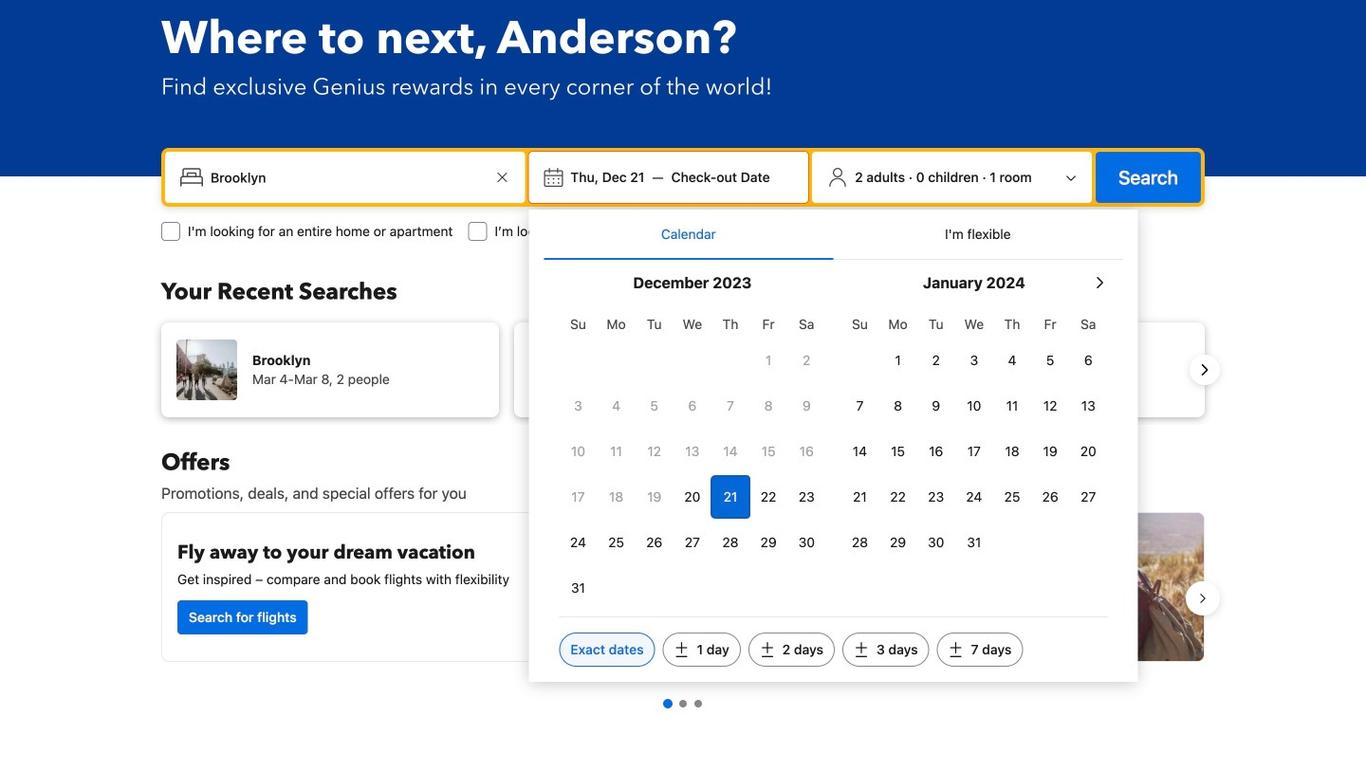 Task type: describe. For each thing, give the bounding box(es) containing it.
6 December 2023 checkbox
[[674, 385, 712, 427]]

18 December 2023 checkbox
[[597, 476, 635, 518]]

3 January 2024 checkbox
[[955, 340, 994, 381]]

fly away to your dream vacation image
[[542, 529, 660, 646]]

25 December 2023 checkbox
[[597, 522, 635, 564]]

13 January 2024 checkbox
[[1070, 385, 1108, 427]]

31 December 2023 checkbox
[[559, 567, 597, 609]]

8 January 2024 checkbox
[[879, 385, 917, 427]]

14 January 2024 checkbox
[[841, 431, 879, 473]]

24 January 2024 checkbox
[[955, 476, 994, 518]]

4 January 2024 checkbox
[[994, 340, 1032, 381]]

29 December 2023 checkbox
[[750, 522, 788, 564]]

23 December 2023 checkbox
[[788, 476, 826, 518]]

27 January 2024 checkbox
[[1070, 476, 1108, 518]]

Where are you going? field
[[203, 160, 491, 195]]

27 December 2023 checkbox
[[674, 522, 712, 564]]

9 January 2024 checkbox
[[917, 385, 955, 427]]

21 December 2023 checkbox
[[712, 476, 750, 518]]

24 December 2023 checkbox
[[559, 522, 597, 564]]

20 December 2023 checkbox
[[674, 476, 712, 518]]

5 January 2024 checkbox
[[1032, 340, 1070, 381]]

next image
[[1194, 359, 1217, 381]]

1 December 2023 checkbox
[[750, 340, 788, 381]]

7 December 2023 checkbox
[[712, 385, 750, 427]]

19 December 2023 checkbox
[[635, 476, 674, 518]]

13 December 2023 checkbox
[[674, 431, 712, 473]]

12 January 2024 checkbox
[[1032, 385, 1070, 427]]

2 grid from the left
[[841, 306, 1108, 564]]

2 December 2023 checkbox
[[788, 340, 826, 381]]

group of friends hiking in the mountains on a sunny day image
[[692, 513, 1204, 661]]

22 December 2023 checkbox
[[750, 476, 788, 518]]

29 January 2024 checkbox
[[879, 522, 917, 564]]

6 January 2024 checkbox
[[1070, 340, 1108, 381]]

26 December 2023 checkbox
[[635, 522, 674, 564]]

16 January 2024 checkbox
[[917, 431, 955, 473]]

1 region from the top
[[146, 315, 1220, 425]]

8 December 2023 checkbox
[[750, 385, 788, 427]]

10 January 2024 checkbox
[[955, 385, 994, 427]]

17 December 2023 checkbox
[[559, 476, 597, 518]]



Task type: locate. For each thing, give the bounding box(es) containing it.
15 January 2024 checkbox
[[879, 431, 917, 473]]

1 horizontal spatial grid
[[841, 306, 1108, 564]]

3 December 2023 checkbox
[[559, 385, 597, 427]]

25 January 2024 checkbox
[[994, 476, 1032, 518]]

20 January 2024 checkbox
[[1070, 431, 1108, 473]]

1 grid from the left
[[559, 306, 826, 609]]

16 December 2023 checkbox
[[788, 431, 826, 473]]

15 December 2023 checkbox
[[750, 431, 788, 473]]

17 January 2024 checkbox
[[955, 431, 994, 473]]

5 December 2023 checkbox
[[635, 385, 674, 427]]

12 December 2023 checkbox
[[635, 431, 674, 473]]

1 January 2024 checkbox
[[879, 340, 917, 381]]

1 vertical spatial region
[[146, 505, 1220, 693]]

23 January 2024 checkbox
[[917, 476, 955, 518]]

7 January 2024 checkbox
[[841, 385, 879, 427]]

10 December 2023 checkbox
[[559, 431, 597, 473]]

28 December 2023 checkbox
[[712, 522, 750, 564]]

0 vertical spatial region
[[146, 315, 1220, 425]]

22 January 2024 checkbox
[[879, 476, 917, 518]]

progress bar
[[663, 699, 702, 709]]

26 January 2024 checkbox
[[1032, 476, 1070, 518]]

4 December 2023 checkbox
[[597, 385, 635, 427]]

tab list
[[544, 210, 1123, 261]]

2 region from the top
[[146, 505, 1220, 693]]

2 January 2024 checkbox
[[917, 340, 955, 381]]

21 January 2024 checkbox
[[841, 476, 879, 518]]

28 January 2024 checkbox
[[841, 522, 879, 564]]

18 January 2024 checkbox
[[994, 431, 1032, 473]]

grid
[[559, 306, 826, 609], [841, 306, 1108, 564]]

cell
[[712, 473, 750, 518]]

19 January 2024 checkbox
[[1032, 431, 1070, 473]]

9 December 2023 checkbox
[[788, 385, 826, 427]]

11 January 2024 checkbox
[[994, 385, 1032, 427]]

30 January 2024 checkbox
[[917, 522, 955, 564]]

31 January 2024 checkbox
[[955, 522, 994, 564]]

11 December 2023 checkbox
[[597, 431, 635, 473]]

0 horizontal spatial grid
[[559, 306, 826, 609]]

region
[[146, 315, 1220, 425], [146, 505, 1220, 693]]

30 December 2023 checkbox
[[788, 522, 826, 564]]

14 December 2023 checkbox
[[712, 431, 750, 473]]



Task type: vqa. For each thing, say whether or not it's contained in the screenshot.
22 December 2023 option
yes



